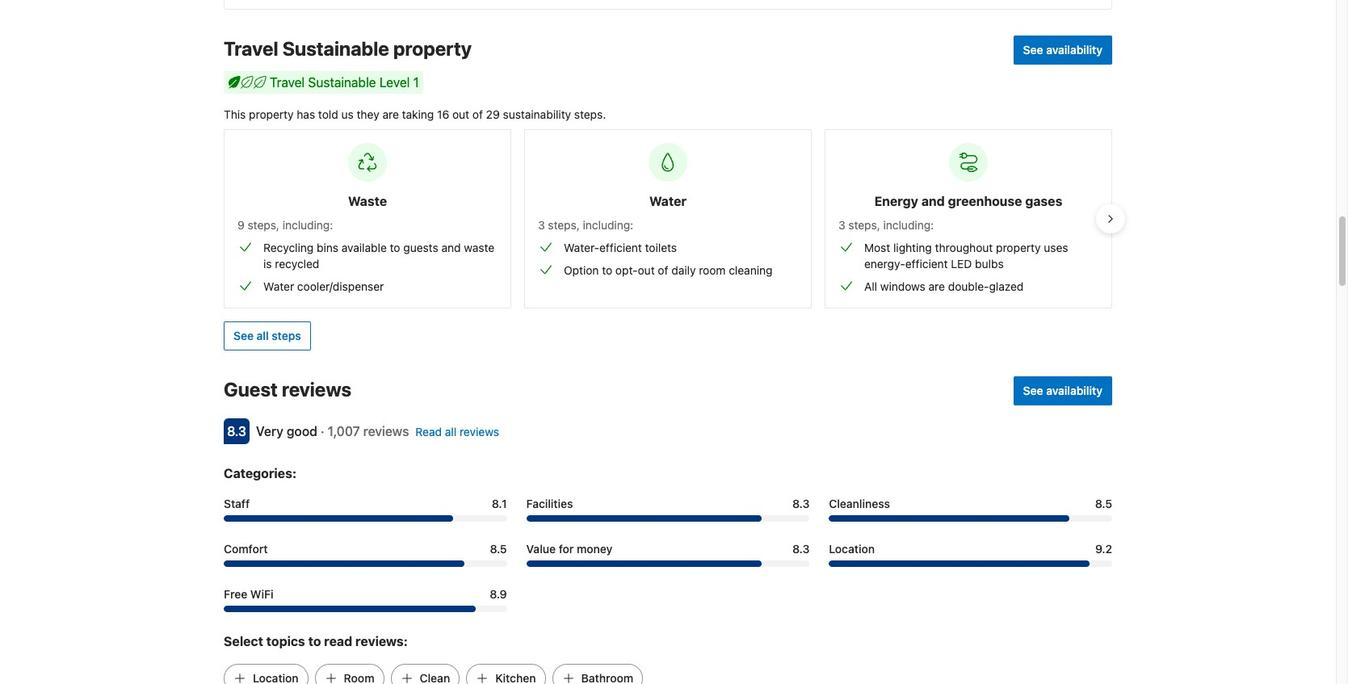 Task type: vqa. For each thing, say whether or not it's contained in the screenshot.
the What car rental companies are available in the United States? dropdown button
no



Task type: describe. For each thing, give the bounding box(es) containing it.
0 horizontal spatial efficient
[[599, 241, 642, 255]]

good
[[287, 424, 317, 439]]

greenhouse
[[948, 194, 1022, 209]]

this property has told us they are taking 16 out of 29 sustainability steps.
[[224, 108, 606, 121]]

room
[[699, 264, 726, 277]]

very
[[256, 424, 283, 439]]

0 horizontal spatial are
[[382, 108, 399, 121]]

value
[[526, 542, 556, 556]]

available
[[342, 241, 387, 255]]

8.5 for cleanliness
[[1095, 497, 1112, 511]]

recycling
[[263, 241, 314, 255]]

for
[[559, 542, 574, 556]]

option
[[564, 264, 599, 277]]

1 horizontal spatial reviews
[[363, 424, 409, 439]]

all windows are double-glazed
[[864, 280, 1024, 293]]

3 for water
[[538, 218, 545, 232]]

out inside carousel region
[[638, 264, 655, 277]]

9 steps, including:
[[237, 218, 333, 232]]

energy and greenhouse gases
[[874, 194, 1062, 209]]

8.9
[[490, 587, 507, 601]]

water-
[[564, 241, 599, 255]]

8.3 for facilities
[[792, 497, 810, 511]]

waste
[[348, 194, 387, 209]]

daily
[[671, 264, 696, 277]]

is
[[263, 257, 272, 271]]

0 vertical spatial out
[[452, 108, 469, 121]]

free
[[224, 587, 247, 601]]

8.5 for comfort
[[490, 542, 507, 556]]

glazed
[[989, 280, 1024, 293]]

3 steps, including: for energy and greenhouse gases
[[838, 218, 934, 232]]

9.2
[[1095, 542, 1112, 556]]

taking
[[402, 108, 434, 121]]

3 for energy and greenhouse gases
[[838, 218, 845, 232]]

categories:
[[224, 466, 296, 481]]

see availability button for guest reviews
[[1013, 377, 1112, 406]]

topics
[[266, 634, 305, 649]]

steps.
[[574, 108, 606, 121]]

0 horizontal spatial to
[[308, 634, 321, 649]]

1 vertical spatial property
[[249, 108, 294, 121]]

facilities
[[526, 497, 573, 511]]

property inside most lighting throughout property uses energy-efficient led bulbs
[[996, 241, 1041, 255]]

steps, for water
[[548, 218, 580, 232]]

lighting
[[893, 241, 932, 255]]

including: for water
[[583, 218, 633, 232]]

this
[[224, 108, 246, 121]]

water for water
[[649, 194, 687, 209]]

guests
[[403, 241, 438, 255]]

sustainable for level
[[308, 75, 376, 90]]

steps
[[272, 329, 301, 343]]

travel for travel sustainable property
[[224, 37, 278, 60]]

all for read
[[445, 425, 457, 439]]

read
[[324, 634, 352, 649]]

travel for travel sustainable level 1
[[270, 75, 305, 90]]

carousel region
[[211, 123, 1125, 315]]

free wifi 8.9 meter
[[224, 606, 507, 612]]

2 horizontal spatial reviews
[[460, 425, 499, 439]]

1 horizontal spatial property
[[393, 37, 472, 60]]

read
[[415, 425, 442, 439]]

staff 8.1 meter
[[224, 516, 507, 522]]

opt-
[[615, 264, 638, 277]]

they
[[357, 108, 379, 121]]

1 vertical spatial to
[[602, 264, 612, 277]]

uses
[[1044, 241, 1068, 255]]

energy
[[874, 194, 918, 209]]

see for guest reviews
[[1023, 384, 1043, 398]]

level
[[379, 75, 410, 90]]

see inside 'button'
[[233, 329, 254, 343]]

16
[[437, 108, 449, 121]]

windows
[[880, 280, 926, 293]]

bins
[[317, 241, 338, 255]]

value for money 8.3 meter
[[526, 561, 810, 567]]

travel sustainable level 1
[[270, 75, 419, 90]]

see all steps button
[[224, 322, 311, 351]]

has
[[297, 108, 315, 121]]

us
[[341, 108, 354, 121]]

see availability for travel sustainable property
[[1023, 43, 1103, 57]]

select topics to read reviews:
[[224, 634, 408, 649]]

throughout
[[935, 241, 993, 255]]

most
[[864, 241, 890, 255]]

location
[[829, 542, 875, 556]]

water cooler/dispenser
[[263, 280, 384, 293]]

efficient inside most lighting throughout property uses energy-efficient led bulbs
[[905, 257, 948, 271]]



Task type: locate. For each thing, give the bounding box(es) containing it.
property
[[393, 37, 472, 60], [249, 108, 294, 121], [996, 241, 1041, 255]]

cleanliness 8.5 meter
[[829, 516, 1112, 522]]

8.5
[[1095, 497, 1112, 511], [490, 542, 507, 556]]

see availability
[[1023, 43, 1103, 57], [1023, 384, 1103, 398]]

are left double-
[[929, 280, 945, 293]]

2 vertical spatial see
[[1023, 384, 1043, 398]]

1,007
[[328, 424, 360, 439]]

are
[[382, 108, 399, 121], [929, 280, 945, 293]]

1 vertical spatial water
[[263, 280, 294, 293]]

2 horizontal spatial to
[[602, 264, 612, 277]]

led
[[951, 257, 972, 271]]

1 horizontal spatial 3 steps, including:
[[838, 218, 934, 232]]

sustainable
[[282, 37, 389, 60], [308, 75, 376, 90]]

out right 16
[[452, 108, 469, 121]]

property left 'has'
[[249, 108, 294, 121]]

8.5 left value
[[490, 542, 507, 556]]

0 vertical spatial all
[[257, 329, 269, 343]]

2 vertical spatial 8.3
[[792, 542, 810, 556]]

3
[[538, 218, 545, 232], [838, 218, 845, 232]]

told
[[318, 108, 338, 121]]

guest
[[224, 378, 278, 401]]

and left waste
[[441, 241, 461, 255]]

all
[[864, 280, 877, 293]]

reviews up · on the left of the page
[[282, 378, 351, 401]]

location 9.2 meter
[[829, 561, 1112, 567]]

see all steps
[[233, 329, 301, 343]]

0 horizontal spatial 3
[[538, 218, 545, 232]]

rated very good element
[[256, 424, 317, 439]]

0 horizontal spatial property
[[249, 108, 294, 121]]

sustainability
[[503, 108, 571, 121]]

all for see
[[257, 329, 269, 343]]

reviews right read
[[460, 425, 499, 439]]

travel up 'has'
[[270, 75, 305, 90]]

1 horizontal spatial 8.5
[[1095, 497, 1112, 511]]

to left read
[[308, 634, 321, 649]]

water up toilets
[[649, 194, 687, 209]]

water for water cooler/dispenser
[[263, 280, 294, 293]]

cleaning
[[729, 264, 773, 277]]

recycled
[[275, 257, 319, 271]]

1
[[413, 75, 419, 90]]

0 vertical spatial 8.3
[[227, 424, 246, 439]]

bulbs
[[975, 257, 1004, 271]]

0 vertical spatial availability
[[1046, 43, 1103, 57]]

are inside carousel region
[[929, 280, 945, 293]]

0 vertical spatial are
[[382, 108, 399, 121]]

8.3 left location
[[792, 542, 810, 556]]

read all reviews
[[415, 425, 499, 439]]

1 vertical spatial travel
[[270, 75, 305, 90]]

water-efficient toilets
[[564, 241, 677, 255]]

property up bulbs
[[996, 241, 1041, 255]]

1 horizontal spatial out
[[638, 264, 655, 277]]

to left opt-
[[602, 264, 612, 277]]

review categories element
[[224, 464, 296, 483]]

travel
[[224, 37, 278, 60], [270, 75, 305, 90]]

1 vertical spatial and
[[441, 241, 461, 255]]

2 horizontal spatial steps,
[[848, 218, 880, 232]]

1 vertical spatial 8.5
[[490, 542, 507, 556]]

all
[[257, 329, 269, 343], [445, 425, 457, 439]]

2 see availability button from the top
[[1013, 377, 1112, 406]]

1 vertical spatial sustainable
[[308, 75, 376, 90]]

steps, up water- on the top of page
[[548, 218, 580, 232]]

see
[[1023, 43, 1043, 57], [233, 329, 254, 343], [1023, 384, 1043, 398]]

reviews right 1,007
[[363, 424, 409, 439]]

water down "is"
[[263, 280, 294, 293]]

0 vertical spatial water
[[649, 194, 687, 209]]

efficient down lighting
[[905, 257, 948, 271]]

1 vertical spatial see
[[233, 329, 254, 343]]

waste
[[464, 241, 494, 255]]

all inside 'button'
[[257, 329, 269, 343]]

1 including: from the left
[[282, 218, 333, 232]]

1 vertical spatial all
[[445, 425, 457, 439]]

8.1
[[492, 497, 507, 511]]

wifi
[[250, 587, 273, 601]]

to left guests
[[390, 241, 400, 255]]

2 horizontal spatial property
[[996, 241, 1041, 255]]

guest reviews
[[224, 378, 351, 401]]

of
[[472, 108, 483, 121], [658, 264, 668, 277]]

0 vertical spatial to
[[390, 241, 400, 255]]

cleanliness
[[829, 497, 890, 511]]

·
[[321, 424, 324, 439]]

8.3 left the cleanliness
[[792, 497, 810, 511]]

1 horizontal spatial 3
[[838, 218, 845, 232]]

all right read
[[445, 425, 457, 439]]

availability for guest reviews
[[1046, 384, 1103, 398]]

cooler/dispenser
[[297, 280, 384, 293]]

1 vertical spatial see availability button
[[1013, 377, 1112, 406]]

including: for waste
[[282, 218, 333, 232]]

2 3 from the left
[[838, 218, 845, 232]]

very good · 1,007 reviews
[[256, 424, 409, 439]]

1 3 steps, including: from the left
[[538, 218, 633, 232]]

1 horizontal spatial are
[[929, 280, 945, 293]]

availability for travel sustainable property
[[1046, 43, 1103, 57]]

reviews
[[282, 378, 351, 401], [363, 424, 409, 439], [460, 425, 499, 439]]

to
[[390, 241, 400, 255], [602, 264, 612, 277], [308, 634, 321, 649]]

sustainable for property
[[282, 37, 389, 60]]

0 vertical spatial see
[[1023, 43, 1043, 57]]

energy-
[[864, 257, 905, 271]]

1 vertical spatial efficient
[[905, 257, 948, 271]]

reviews:
[[355, 634, 408, 649]]

out down toilets
[[638, 264, 655, 277]]

including: up water-efficient toilets
[[583, 218, 633, 232]]

1 3 from the left
[[538, 218, 545, 232]]

1 vertical spatial see availability
[[1023, 384, 1103, 398]]

including: up recycling
[[282, 218, 333, 232]]

steps,
[[248, 218, 279, 232], [548, 218, 580, 232], [848, 218, 880, 232]]

0 vertical spatial see availability button
[[1013, 36, 1112, 65]]

of inside carousel region
[[658, 264, 668, 277]]

and inside recycling bins available to guests and waste is recycled
[[441, 241, 461, 255]]

2 see availability from the top
[[1023, 384, 1103, 398]]

0 vertical spatial property
[[393, 37, 472, 60]]

facilities 8.3 meter
[[526, 516, 810, 522]]

travel up this
[[224, 37, 278, 60]]

all left steps
[[257, 329, 269, 343]]

are right they
[[382, 108, 399, 121]]

travel sustainable property
[[224, 37, 472, 60]]

out
[[452, 108, 469, 121], [638, 264, 655, 277]]

see availability button for travel sustainable property
[[1013, 36, 1112, 65]]

toilets
[[645, 241, 677, 255]]

1 vertical spatial out
[[638, 264, 655, 277]]

property up 1 on the left top
[[393, 37, 472, 60]]

to inside recycling bins available to guests and waste is recycled
[[390, 241, 400, 255]]

0 horizontal spatial out
[[452, 108, 469, 121]]

0 horizontal spatial all
[[257, 329, 269, 343]]

1 horizontal spatial water
[[649, 194, 687, 209]]

8.5 up the "9.2"
[[1095, 497, 1112, 511]]

steps, right 9
[[248, 218, 279, 232]]

steps, for energy and greenhouse gases
[[848, 218, 880, 232]]

see availability for guest reviews
[[1023, 384, 1103, 398]]

1 horizontal spatial including:
[[583, 218, 633, 232]]

1 horizontal spatial of
[[658, 264, 668, 277]]

scored 8.3 element
[[224, 419, 250, 444]]

0 horizontal spatial water
[[263, 280, 294, 293]]

including: for energy and greenhouse gases
[[883, 218, 934, 232]]

sustainable up travel sustainable level 1
[[282, 37, 389, 60]]

3 including: from the left
[[883, 218, 934, 232]]

0 vertical spatial sustainable
[[282, 37, 389, 60]]

1 availability from the top
[[1046, 43, 1103, 57]]

water
[[649, 194, 687, 209], [263, 280, 294, 293]]

of left daily
[[658, 264, 668, 277]]

0 horizontal spatial steps,
[[248, 218, 279, 232]]

steps, for waste
[[248, 218, 279, 232]]

1 vertical spatial are
[[929, 280, 945, 293]]

0 vertical spatial efficient
[[599, 241, 642, 255]]

3 steps, including: up most
[[838, 218, 934, 232]]

free wifi
[[224, 587, 273, 601]]

see for travel sustainable property
[[1023, 43, 1043, 57]]

0 vertical spatial and
[[921, 194, 945, 209]]

and right energy
[[921, 194, 945, 209]]

comfort 8.5 meter
[[224, 561, 507, 567]]

1 vertical spatial availability
[[1046, 384, 1103, 398]]

select
[[224, 634, 263, 649]]

1 see availability button from the top
[[1013, 36, 1112, 65]]

0 horizontal spatial and
[[441, 241, 461, 255]]

double-
[[948, 280, 989, 293]]

1 see availability from the top
[[1023, 43, 1103, 57]]

2 availability from the top
[[1046, 384, 1103, 398]]

staff
[[224, 497, 250, 511]]

gases
[[1025, 194, 1062, 209]]

0 horizontal spatial of
[[472, 108, 483, 121]]

2 vertical spatial to
[[308, 634, 321, 649]]

8.3 for value for money
[[792, 542, 810, 556]]

of left 29
[[472, 108, 483, 121]]

value for money
[[526, 542, 613, 556]]

including:
[[282, 218, 333, 232], [583, 218, 633, 232], [883, 218, 934, 232]]

money
[[577, 542, 613, 556]]

0 horizontal spatial reviews
[[282, 378, 351, 401]]

2 horizontal spatial including:
[[883, 218, 934, 232]]

most lighting throughout property uses energy-efficient led bulbs
[[864, 241, 1068, 271]]

0 horizontal spatial 8.5
[[490, 542, 507, 556]]

option to opt-out of daily room cleaning
[[564, 264, 773, 277]]

1 horizontal spatial efficient
[[905, 257, 948, 271]]

see availability button
[[1013, 36, 1112, 65], [1013, 377, 1112, 406]]

0 vertical spatial 8.5
[[1095, 497, 1112, 511]]

2 vertical spatial property
[[996, 241, 1041, 255]]

2 3 steps, including: from the left
[[838, 218, 934, 232]]

1 vertical spatial of
[[658, 264, 668, 277]]

2 including: from the left
[[583, 218, 633, 232]]

3 steps, from the left
[[848, 218, 880, 232]]

1 horizontal spatial to
[[390, 241, 400, 255]]

29
[[486, 108, 500, 121]]

2 steps, from the left
[[548, 218, 580, 232]]

0 horizontal spatial 3 steps, including:
[[538, 218, 633, 232]]

1 steps, from the left
[[248, 218, 279, 232]]

1 vertical spatial 8.3
[[792, 497, 810, 511]]

availability
[[1046, 43, 1103, 57], [1046, 384, 1103, 398]]

steps, up most
[[848, 218, 880, 232]]

comfort
[[224, 542, 268, 556]]

9
[[237, 218, 245, 232]]

including: up lighting
[[883, 218, 934, 232]]

3 steps, including:
[[538, 218, 633, 232], [838, 218, 934, 232]]

sustainable up us
[[308, 75, 376, 90]]

efficient up opt-
[[599, 241, 642, 255]]

0 vertical spatial see availability
[[1023, 43, 1103, 57]]

0 vertical spatial travel
[[224, 37, 278, 60]]

recycling bins available to guests and waste is recycled
[[263, 241, 494, 271]]

0 horizontal spatial including:
[[282, 218, 333, 232]]

8.3
[[227, 424, 246, 439], [792, 497, 810, 511], [792, 542, 810, 556]]

8.3 left the very at bottom
[[227, 424, 246, 439]]

1 horizontal spatial steps,
[[548, 218, 580, 232]]

1 horizontal spatial and
[[921, 194, 945, 209]]

1 horizontal spatial all
[[445, 425, 457, 439]]

3 steps, including: for water
[[538, 218, 633, 232]]

guest reviews element
[[224, 377, 1007, 402]]

3 steps, including: up water- on the top of page
[[538, 218, 633, 232]]

0 vertical spatial of
[[472, 108, 483, 121]]



